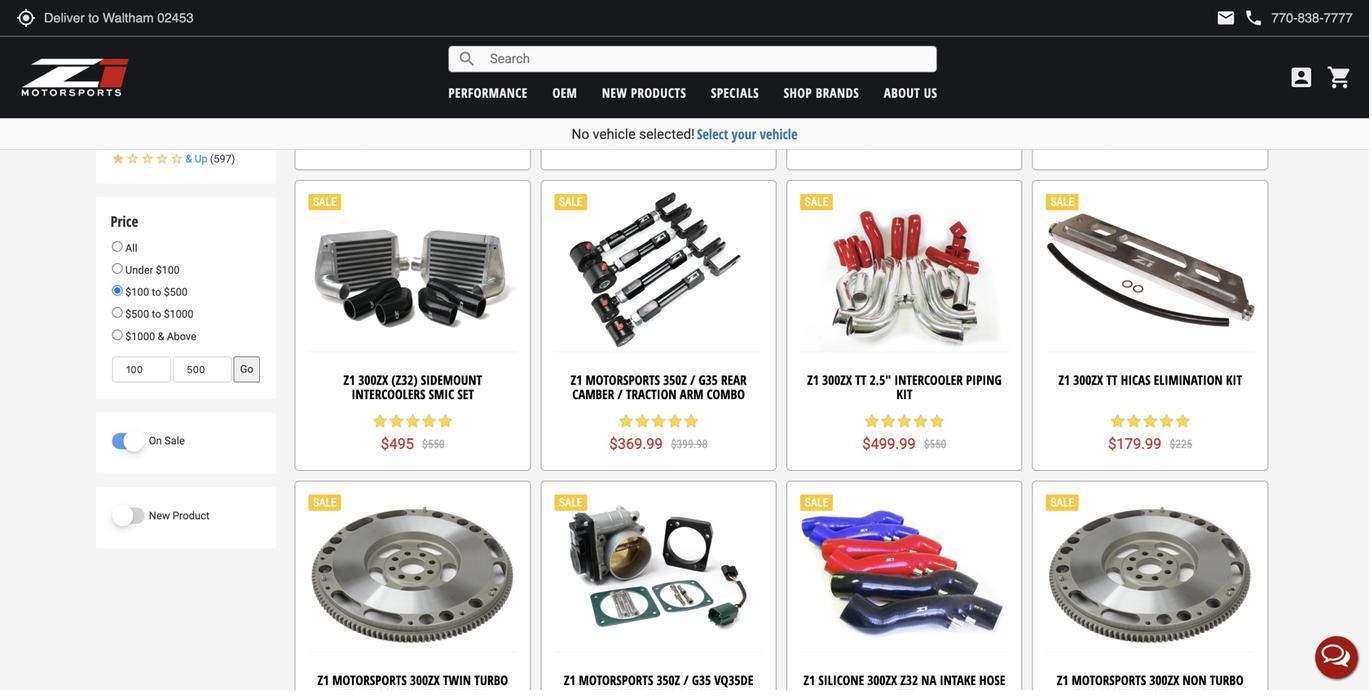 Task type: describe. For each thing, give the bounding box(es) containing it.
300zx inside z1 silicone 300zx z32 na intake hose set
[[867, 672, 897, 689]]

specials
[[711, 84, 759, 101]]

370z
[[417, 71, 441, 88]]

rotor
[[707, 71, 741, 88]]

search
[[457, 49, 477, 69]]

intercooler
[[894, 371, 963, 389]]

(brembo)
[[633, 85, 685, 103]]

product
[[173, 510, 210, 522]]

shopping_cart link
[[1323, 64, 1353, 90]]

z1 300zx tt 2.5" intercooler piping kit
[[807, 371, 1002, 403]]

0 horizontal spatial $1000
[[125, 330, 155, 343]]

star star star star star $179.99 $225
[[1108, 413, 1192, 453]]

above
[[167, 330, 196, 343]]

account_box
[[1289, 64, 1315, 90]]

na inside z1 300zx motorsports na intake hardpipe kit
[[940, 71, 955, 88]]

piping
[[966, 371, 1002, 389]]

z1 motorsports 300zx twin turbo (tt) performance flywheel
[[317, 672, 508, 690]]

$550 for kit
[[924, 437, 947, 451]]

vq35de
[[714, 672, 753, 689]]

g35 inside z1 350z / g35 performance rotor set (brembo)
[[607, 71, 626, 88]]

0 vertical spatial $500
[[164, 286, 188, 298]]

performance link
[[448, 84, 528, 101]]

about us link
[[884, 84, 937, 101]]

account_box link
[[1284, 64, 1319, 90]]

$499.99
[[863, 435, 916, 453]]

elimination
[[1154, 371, 1223, 389]]

products
[[631, 84, 686, 101]]

z1 products
[[196, 9, 254, 21]]

300zx inside z1 motorsports 300zx twin turbo (tt) performance flywheel
[[410, 672, 440, 689]]

price
[[111, 212, 138, 232]]

$224.99
[[1101, 135, 1155, 152]]

z1 300zx motorsports na intake hardpipe kit
[[814, 71, 995, 103]]

performance for z1 motorsports 300zx non turbo (na) performance flywheel
[[1100, 686, 1174, 690]]

combo for g37
[[461, 85, 499, 103]]

2 & up 597 from the top
[[185, 137, 231, 149]]

brands
[[816, 84, 859, 101]]

on
[[149, 435, 162, 447]]

$225
[[1170, 437, 1192, 451]]

set for smic
[[457, 385, 474, 403]]

$500 to $1000
[[123, 308, 194, 320]]

hose
[[979, 672, 1005, 689]]

shop brands
[[784, 84, 859, 101]]

intake inside z1 silicone 300zx z32 na intake hose set
[[940, 672, 976, 689]]

300zx inside z1 300zx (z32) sidemount intercoolers smic set
[[358, 371, 388, 389]]

your
[[732, 125, 756, 143]]

kit inside z1 motorsports 350z / g35 vq35de 75mm throttle body kit
[[710, 686, 726, 690]]

z1 300zx (z32) sidemount intercoolers smic set
[[344, 371, 482, 403]]

sale
[[165, 435, 185, 447]]

under
[[125, 264, 153, 276]]

oem
[[553, 84, 577, 101]]

hicas
[[1121, 371, 1151, 389]]

Search search field
[[477, 47, 937, 72]]

z1 for z1 silicone 300zx z32 na intake hose set
[[804, 672, 815, 689]]

z1 for z1 motorsports 350z / g35 vq35de 75mm throttle body kit
[[564, 672, 576, 689]]

rear for z1 motorsports 350z / g35 rear camber / traction arm combo
[[721, 371, 747, 389]]

phone
[[1244, 8, 1264, 28]]

z1 motorsports 350z / g35 rear camber / traction arm combo
[[571, 371, 747, 403]]

z1 for z1 300zx motorsports na intake hardpipe kit
[[814, 71, 826, 88]]

to for $100
[[152, 286, 161, 298]]

z1 for z1 300zx (z32) sidemount intercoolers smic set
[[344, 371, 355, 389]]

1 horizontal spatial $1000
[[164, 308, 194, 320]]

combo for g35
[[707, 385, 745, 403]]

traction for 370z
[[380, 85, 431, 103]]

$349.99
[[1163, 137, 1200, 151]]

350z for z1 motorsports 350z / g35 vq35de 75mm throttle body kit
[[657, 672, 680, 689]]

75mm
[[591, 686, 624, 690]]

selected!
[[639, 126, 695, 142]]

intake inside z1 300zx motorsports na intake hardpipe kit
[[958, 71, 995, 88]]

z1 motorsports 370z / g37 rear camber / traction arm combo
[[325, 71, 501, 103]]

1 & up 597 from the top
[[185, 120, 231, 132]]

$495
[[381, 435, 414, 453]]

1 horizontal spatial vehicle
[[760, 125, 798, 143]]

$179.99
[[1108, 435, 1162, 453]]

$369.99 for 350z
[[610, 435, 663, 453]]

new
[[149, 510, 170, 522]]

star star star star star $369.99 $399.98 for 350z
[[610, 413, 708, 453]]

$399.99
[[610, 135, 663, 152]]

z1 for z1 350z / g35 performance rotor set (brembo)
[[557, 71, 568, 88]]

1 vertical spatial $100
[[125, 286, 149, 298]]

hardpipe
[[870, 85, 920, 103]]

$369.99 for 370z
[[364, 135, 417, 152]]

z1 silicone 300zx z32 na intake hose set
[[804, 672, 1005, 690]]

z1 for z1 products
[[196, 9, 208, 21]]

300zx left hicas
[[1073, 371, 1103, 389]]

on sale
[[149, 435, 185, 447]]

motorsports for z1 motorsports 350z / g35 rear camber / traction arm combo
[[586, 371, 660, 389]]

silicone
[[818, 672, 864, 689]]

arm for 350z
[[680, 385, 704, 403]]

star star star star star $399.99 $439.98
[[610, 113, 708, 152]]

1 597 from the top
[[214, 120, 231, 132]]

$1000 & above
[[123, 330, 196, 343]]

select your vehicle link
[[697, 125, 798, 143]]

1 up from the top
[[195, 120, 208, 132]]

$148
[[924, 137, 947, 151]]

g35 for z1 motorsports 350z / g35 vq35de 75mm throttle body kit
[[692, 672, 711, 689]]

no vehicle selected! select your vehicle
[[572, 125, 798, 143]]

z1 motorsports 350z / g35 vq35de 75mm throttle body kit
[[564, 672, 753, 690]]

shop
[[784, 84, 812, 101]]

z1 for z1 motorsports 300zx twin turbo (tt) performance flywheel
[[317, 672, 329, 689]]

my_location
[[16, 8, 36, 28]]

go button
[[234, 356, 260, 383]]

motorsports for z1 motorsports 350z / g35 vq35de 75mm throttle body kit
[[579, 672, 653, 689]]

sidemount
[[421, 371, 482, 389]]

g35 for z1 motorsports 350z / g35 rear camber / traction arm combo
[[699, 371, 718, 389]]

throttle
[[627, 686, 676, 690]]

z1 motorsports 300zx non turbo (na) performance flywheel
[[1057, 672, 1244, 690]]

0 vertical spatial $100
[[156, 264, 180, 276]]

star star star star star $369.99 $399.98 for 370z
[[364, 113, 462, 152]]



Task type: vqa. For each thing, say whether or not it's contained in the screenshot.


Task type: locate. For each thing, give the bounding box(es) containing it.
$369.99 down z1 motorsports 350z / g35 rear camber / traction arm combo
[[610, 435, 663, 453]]

$439.98
[[671, 137, 708, 151]]

2 to from the top
[[152, 308, 161, 320]]

/ inside z1 motorsports 350z / g35 vq35de 75mm throttle body kit
[[683, 672, 689, 689]]

300zx left "z32"
[[867, 672, 897, 689]]

$399.98
[[425, 137, 462, 151], [671, 437, 708, 451]]

set inside z1 350z / g35 performance rotor set (brembo)
[[744, 71, 761, 88]]

300zx inside z1 300zx tt 2.5" intercooler piping kit
[[822, 371, 852, 389]]

mail phone
[[1216, 8, 1264, 28]]

1 vertical spatial $369.99
[[610, 435, 663, 453]]

0 horizontal spatial turbo
[[474, 672, 508, 689]]

1 horizontal spatial $100
[[156, 264, 180, 276]]

go
[[240, 363, 253, 375]]

1 vertical spatial $399.98
[[671, 437, 708, 451]]

1 vertical spatial na
[[921, 672, 937, 689]]

to down $100 to $500
[[152, 308, 161, 320]]

camber inside z1 motorsports 350z / g35 rear camber / traction arm combo
[[572, 385, 614, 403]]

1 vertical spatial & up 597
[[185, 137, 231, 149]]

flywheel
[[438, 686, 489, 690], [1178, 686, 1228, 690]]

arm
[[434, 85, 458, 103], [680, 385, 704, 403]]

star star star star star $119.99 $148
[[863, 113, 947, 152]]

na
[[940, 71, 955, 88], [921, 672, 937, 689]]

rear for z1 motorsports 370z / g37 rear camber / traction arm combo
[[475, 71, 501, 88]]

vehicle inside no vehicle selected! select your vehicle
[[593, 126, 636, 142]]

300zx right shop
[[829, 71, 859, 88]]

1 vertical spatial 350z
[[663, 371, 687, 389]]

2 vertical spatial 597
[[214, 153, 231, 165]]

rear inside z1 motorsports 350z / g35 rear camber / traction arm combo
[[721, 371, 747, 389]]

300zx
[[829, 71, 859, 88], [358, 371, 388, 389], [822, 371, 852, 389], [1073, 371, 1103, 389], [410, 672, 440, 689], [867, 672, 897, 689], [1150, 672, 1179, 689]]

performance for z1 motorsports 300zx twin turbo (tt) performance flywheel
[[360, 686, 435, 690]]

300zx left the 2.5"
[[822, 371, 852, 389]]

1 horizontal spatial performance
[[629, 71, 704, 88]]

g37
[[453, 71, 472, 88]]

1 horizontal spatial rear
[[721, 371, 747, 389]]

about
[[884, 84, 920, 101]]

0 vertical spatial 350z
[[571, 71, 595, 88]]

$119.99
[[863, 135, 916, 152]]

z1 inside z1 motorsports 300zx non turbo (na) performance flywheel
[[1057, 672, 1069, 689]]

us
[[924, 84, 937, 101]]

1 horizontal spatial arm
[[680, 385, 704, 403]]

1 horizontal spatial traction
[[626, 385, 677, 403]]

1 horizontal spatial $550
[[924, 437, 947, 451]]

&
[[185, 120, 192, 132], [185, 137, 192, 149], [185, 153, 192, 165], [158, 330, 164, 343]]

350z inside z1 motorsports 350z / g35 vq35de 75mm throttle body kit
[[657, 672, 680, 689]]

z1 for z1 motorsports 300zx non turbo (na) performance flywheel
[[1057, 672, 1069, 689]]

tt inside z1 300zx tt 2.5" intercooler piping kit
[[855, 371, 867, 389]]

max number field
[[173, 356, 232, 383]]

3 597 from the top
[[214, 153, 231, 165]]

under  $100
[[123, 264, 180, 276]]

0 vertical spatial $399.98
[[425, 137, 462, 151]]

camber
[[327, 85, 368, 103], [572, 385, 614, 403]]

2 tt from the left
[[1106, 371, 1118, 389]]

$369.99 down z1 motorsports 370z / g37 rear camber / traction arm combo
[[364, 135, 417, 152]]

z1 350z / g35 performance rotor set (brembo)
[[557, 71, 761, 103]]

turbo right the twin
[[474, 672, 508, 689]]

new product
[[149, 510, 210, 522]]

2 horizontal spatial performance
[[1100, 686, 1174, 690]]

select
[[697, 125, 728, 143]]

motorsports inside z1 motorsports 370z / g37 rear camber / traction arm combo
[[340, 71, 414, 88]]

2 vertical spatial & up 597
[[185, 153, 231, 165]]

new
[[602, 84, 627, 101]]

$500 down $100 to $500
[[125, 308, 149, 320]]

combo inside z1 motorsports 370z / g37 rear camber / traction arm combo
[[461, 85, 499, 103]]

star star star star star $369.99 $399.98
[[364, 113, 462, 152], [610, 413, 708, 453]]

set right rotor
[[744, 71, 761, 88]]

0 vertical spatial star star star star star $369.99 $399.98
[[364, 113, 462, 152]]

300zx left non
[[1150, 672, 1179, 689]]

motorsports inside z1 motorsports 350z / g35 rear camber / traction arm combo
[[586, 371, 660, 389]]

about us
[[884, 84, 937, 101]]

star star star star star $224.99 $349.99
[[1101, 113, 1200, 152]]

$399.98 down z1 motorsports 370z / g37 rear camber / traction arm combo
[[425, 137, 462, 151]]

2.5"
[[870, 371, 891, 389]]

1 vertical spatial g35
[[699, 371, 718, 389]]

0 vertical spatial intake
[[958, 71, 995, 88]]

performance inside z1 motorsports 300zx twin turbo (tt) performance flywheel
[[360, 686, 435, 690]]

0 horizontal spatial set
[[457, 385, 474, 403]]

$1000 down $500 to $1000
[[125, 330, 155, 343]]

0 vertical spatial arm
[[434, 85, 458, 103]]

0 horizontal spatial $550
[[422, 437, 445, 451]]

0 vertical spatial $369.99
[[364, 135, 417, 152]]

1 horizontal spatial na
[[940, 71, 955, 88]]

$100 up $100 to $500
[[156, 264, 180, 276]]

tt left the 2.5"
[[855, 371, 867, 389]]

mail link
[[1216, 8, 1236, 28]]

1 vertical spatial $500
[[125, 308, 149, 320]]

1 horizontal spatial tt
[[1106, 371, 1118, 389]]

star star star star star $369.99 $399.98 down z1 motorsports 350z / g35 rear camber / traction arm combo
[[610, 413, 708, 453]]

$500
[[164, 286, 188, 298], [125, 308, 149, 320]]

0 vertical spatial na
[[940, 71, 955, 88]]

1 horizontal spatial combo
[[707, 385, 745, 403]]

1 vertical spatial camber
[[572, 385, 614, 403]]

300zx left the twin
[[410, 672, 440, 689]]

turbo inside z1 motorsports 300zx non turbo (na) performance flywheel
[[1210, 672, 1244, 689]]

0 horizontal spatial na
[[921, 672, 937, 689]]

traction inside z1 motorsports 370z / g37 rear camber / traction arm combo
[[380, 85, 431, 103]]

0 vertical spatial traction
[[380, 85, 431, 103]]

z1 inside z1 300zx (z32) sidemount intercoolers smic set
[[344, 371, 355, 389]]

2 vertical spatial g35
[[692, 672, 711, 689]]

2 up from the top
[[195, 137, 208, 149]]

z1 for z1 300zx tt hicas elimination kit
[[1059, 371, 1070, 389]]

1 vertical spatial combo
[[707, 385, 745, 403]]

z1 motorsports logo image
[[20, 57, 130, 98]]

kit right elimination
[[1226, 371, 1242, 389]]

$100 down under
[[125, 286, 149, 298]]

combo inside z1 motorsports 350z / g35 rear camber / traction arm combo
[[707, 385, 745, 403]]

vehicle right no
[[593, 126, 636, 142]]

kit inside z1 300zx motorsports na intake hardpipe kit
[[923, 85, 939, 103]]

1 vertical spatial $1000
[[125, 330, 155, 343]]

1 tt from the left
[[855, 371, 867, 389]]

min number field
[[112, 356, 171, 383]]

traction inside z1 motorsports 350z / g35 rear camber / traction arm combo
[[626, 385, 677, 403]]

0 horizontal spatial combo
[[461, 85, 499, 103]]

non
[[1183, 672, 1207, 689]]

set right silicone
[[896, 686, 913, 690]]

motorsports inside z1 motorsports 300zx non turbo (na) performance flywheel
[[1072, 672, 1146, 689]]

turbo right non
[[1210, 672, 1244, 689]]

z1 for z1 motorsports 350z / g35 rear camber / traction arm combo
[[571, 371, 582, 389]]

$550 right $495
[[422, 437, 445, 451]]

0 vertical spatial camber
[[327, 85, 368, 103]]

$100
[[156, 264, 180, 276], [125, 286, 149, 298]]

up
[[195, 120, 208, 132], [195, 137, 208, 149], [195, 153, 208, 165]]

kit right body
[[710, 686, 726, 690]]

na right us
[[940, 71, 955, 88]]

turbo inside z1 motorsports 300zx twin turbo (tt) performance flywheel
[[474, 672, 508, 689]]

$399.98 down z1 motorsports 350z / g35 rear camber / traction arm combo
[[671, 437, 708, 451]]

None radio
[[112, 241, 123, 252], [112, 263, 123, 274], [112, 329, 123, 340], [112, 241, 123, 252], [112, 263, 123, 274], [112, 329, 123, 340]]

0 vertical spatial g35
[[607, 71, 626, 88]]

smic
[[429, 385, 454, 403]]

z1 inside z1 motorsports 350z / g35 rear camber / traction arm combo
[[571, 371, 582, 389]]

flywheel inside z1 motorsports 300zx twin turbo (tt) performance flywheel
[[438, 686, 489, 690]]

camber for z1 motorsports 370z / g37 rear camber / traction arm combo
[[327, 85, 368, 103]]

camber for z1 motorsports 350z / g35 rear camber / traction arm combo
[[572, 385, 614, 403]]

0 horizontal spatial star star star star star $369.99 $399.98
[[364, 113, 462, 152]]

1 to from the top
[[152, 286, 161, 298]]

$550 inside star star star star star $499.99 $550
[[924, 437, 947, 451]]

z1 inside z1 300zx motorsports na intake hardpipe kit
[[814, 71, 826, 88]]

intercoolers
[[352, 385, 425, 403]]

tt for hicas
[[1106, 371, 1118, 389]]

g35 inside z1 motorsports 350z / g35 rear camber / traction arm combo
[[699, 371, 718, 389]]

to for $500
[[152, 308, 161, 320]]

to up $500 to $1000
[[152, 286, 161, 298]]

2 $550 from the left
[[924, 437, 947, 451]]

intake left 'hose'
[[940, 672, 976, 689]]

new products link
[[602, 84, 686, 101]]

0 horizontal spatial rear
[[475, 71, 501, 88]]

mail
[[1216, 8, 1236, 28]]

2 597 from the top
[[214, 137, 231, 149]]

0 horizontal spatial camber
[[327, 85, 368, 103]]

2 vertical spatial 350z
[[657, 672, 680, 689]]

1 horizontal spatial camber
[[572, 385, 614, 403]]

2 flywheel from the left
[[1178, 686, 1228, 690]]

1 horizontal spatial star star star star star $369.99 $399.98
[[610, 413, 708, 453]]

performance
[[629, 71, 704, 88], [360, 686, 435, 690], [1100, 686, 1174, 690]]

intake right us
[[958, 71, 995, 88]]

turbo
[[474, 672, 508, 689], [1210, 672, 1244, 689]]

1 horizontal spatial $500
[[164, 286, 188, 298]]

kit right about
[[923, 85, 939, 103]]

0 horizontal spatial tt
[[855, 371, 867, 389]]

g35
[[607, 71, 626, 88], [699, 371, 718, 389], [692, 672, 711, 689]]

$500 up $500 to $1000
[[164, 286, 188, 298]]

$100 to $500
[[123, 286, 188, 298]]

1 vertical spatial 597
[[214, 137, 231, 149]]

0 horizontal spatial $100
[[125, 286, 149, 298]]

0 horizontal spatial arm
[[434, 85, 458, 103]]

motorsports for z1 motorsports 300zx twin turbo (tt) performance flywheel
[[332, 672, 407, 689]]

z1 inside z1 300zx tt 2.5" intercooler piping kit
[[807, 371, 819, 389]]

2 vertical spatial up
[[195, 153, 208, 165]]

0 horizontal spatial vehicle
[[593, 126, 636, 142]]

1 horizontal spatial turbo
[[1210, 672, 1244, 689]]

3 up from the top
[[195, 153, 208, 165]]

vehicle right your
[[760, 125, 798, 143]]

new products
[[602, 84, 686, 101]]

vehicle
[[760, 125, 798, 143], [593, 126, 636, 142]]

performance inside z1 350z / g35 performance rotor set (brembo)
[[629, 71, 704, 88]]

1 vertical spatial star star star star star $369.99 $399.98
[[610, 413, 708, 453]]

na right "z32"
[[921, 672, 937, 689]]

no
[[572, 126, 589, 142]]

specials link
[[711, 84, 759, 101]]

1 $550 from the left
[[422, 437, 445, 451]]

motorsports inside z1 300zx motorsports na intake hardpipe kit
[[862, 71, 937, 88]]

1 vertical spatial up
[[195, 137, 208, 149]]

(z32)
[[391, 371, 418, 389]]

z1 inside z1 motorsports 300zx twin turbo (tt) performance flywheel
[[317, 672, 329, 689]]

0 vertical spatial rear
[[475, 71, 501, 88]]

star
[[372, 113, 388, 129], [388, 113, 405, 129], [405, 113, 421, 129], [421, 113, 437, 129], [437, 113, 454, 129], [618, 113, 634, 129], [634, 113, 651, 129], [651, 113, 667, 129], [667, 113, 683, 129], [683, 113, 699, 129], [864, 113, 880, 129], [880, 113, 896, 129], [896, 113, 913, 129], [913, 113, 929, 129], [929, 113, 945, 129], [1110, 113, 1126, 129], [1126, 113, 1142, 129], [1142, 113, 1159, 129], [1159, 113, 1175, 129], [1175, 113, 1191, 129], [372, 413, 388, 429], [388, 413, 405, 429], [405, 413, 421, 429], [421, 413, 437, 429], [437, 413, 454, 429], [618, 413, 634, 429], [634, 413, 651, 429], [651, 413, 667, 429], [667, 413, 683, 429], [683, 413, 699, 429], [864, 413, 880, 429], [880, 413, 896, 429], [896, 413, 913, 429], [913, 413, 929, 429], [929, 413, 945, 429], [1110, 413, 1126, 429], [1126, 413, 1142, 429], [1142, 413, 1159, 429], [1159, 413, 1175, 429], [1175, 413, 1191, 429]]

/ inside z1 350z / g35 performance rotor set (brembo)
[[598, 71, 604, 88]]

1 vertical spatial rear
[[721, 371, 747, 389]]

0 vertical spatial $1000
[[164, 308, 194, 320]]

1 horizontal spatial set
[[744, 71, 761, 88]]

1 vertical spatial traction
[[626, 385, 677, 403]]

1 vertical spatial to
[[152, 308, 161, 320]]

arm for 370z
[[434, 85, 458, 103]]

z32
[[901, 672, 918, 689]]

$399.98 for 350z
[[671, 437, 708, 451]]

1 horizontal spatial $399.98
[[671, 437, 708, 451]]

motorsports
[[340, 71, 414, 88], [862, 71, 937, 88], [586, 371, 660, 389], [332, 672, 407, 689], [579, 672, 653, 689], [1072, 672, 1146, 689]]

350z for z1 motorsports 350z / g35 rear camber / traction arm combo
[[663, 371, 687, 389]]

3 & up 597 from the top
[[185, 153, 231, 165]]

flywheel for non
[[1178, 686, 1228, 690]]

arm inside z1 motorsports 370z / g37 rear camber / traction arm combo
[[434, 85, 458, 103]]

phone link
[[1244, 8, 1353, 28]]

motorsports inside z1 motorsports 350z / g35 vq35de 75mm throttle body kit
[[579, 672, 653, 689]]

traction for 350z
[[626, 385, 677, 403]]

1 horizontal spatial $369.99
[[610, 435, 663, 453]]

1 vertical spatial arm
[[680, 385, 704, 403]]

2 turbo from the left
[[1210, 672, 1244, 689]]

300zx inside z1 motorsports 300zx non turbo (na) performance flywheel
[[1150, 672, 1179, 689]]

$550 for set
[[422, 437, 445, 451]]

na inside z1 silicone 300zx z32 na intake hose set
[[921, 672, 937, 689]]

0 horizontal spatial traction
[[380, 85, 431, 103]]

tt left hicas
[[1106, 371, 1118, 389]]

(tt)
[[337, 686, 357, 690]]

300zx inside z1 300zx motorsports na intake hardpipe kit
[[829, 71, 859, 88]]

oem link
[[553, 84, 577, 101]]

0 horizontal spatial $399.98
[[425, 137, 462, 151]]

$550 right $499.99
[[924, 437, 947, 451]]

0 horizontal spatial $500
[[125, 308, 149, 320]]

350z inside z1 motorsports 350z / g35 rear camber / traction arm combo
[[663, 371, 687, 389]]

z1
[[196, 9, 208, 21], [325, 71, 337, 88], [557, 71, 568, 88], [814, 71, 826, 88], [344, 371, 355, 389], [571, 371, 582, 389], [807, 371, 819, 389], [1059, 371, 1070, 389], [317, 672, 329, 689], [564, 672, 576, 689], [804, 672, 815, 689], [1057, 672, 1069, 689]]

0 vertical spatial combo
[[461, 85, 499, 103]]

None radio
[[112, 285, 123, 296], [112, 307, 123, 318], [112, 285, 123, 296], [112, 307, 123, 318]]

0 horizontal spatial flywheel
[[438, 686, 489, 690]]

motorsports for z1 motorsports 370z / g37 rear camber / traction arm combo
[[340, 71, 414, 88]]

flywheel for twin
[[438, 686, 489, 690]]

2 vertical spatial set
[[896, 686, 913, 690]]

turbo for z1 motorsports 300zx non turbo (na) performance flywheel
[[1210, 672, 1244, 689]]

1 turbo from the left
[[474, 672, 508, 689]]

0 vertical spatial & up 597
[[185, 120, 231, 132]]

set right smic
[[457, 385, 474, 403]]

star star star star star $369.99 $399.98 down z1 motorsports 370z / g37 rear camber / traction arm combo
[[364, 113, 462, 152]]

performance
[[448, 84, 528, 101]]

350z inside z1 350z / g35 performance rotor set (brembo)
[[571, 71, 595, 88]]

z1 for z1 300zx tt 2.5" intercooler piping kit
[[807, 371, 819, 389]]

$1000 up above
[[164, 308, 194, 320]]

z1 for z1 motorsports 370z / g37 rear camber / traction arm combo
[[325, 71, 337, 88]]

camber inside z1 motorsports 370z / g37 rear camber / traction arm combo
[[327, 85, 368, 103]]

set for rotor
[[744, 71, 761, 88]]

all
[[123, 242, 137, 254]]

products
[[211, 9, 254, 21]]

z1 inside z1 motorsports 370z / g37 rear camber / traction arm combo
[[325, 71, 337, 88]]

kit inside z1 300zx tt 2.5" intercooler piping kit
[[896, 385, 913, 403]]

300zx left the (z32) in the bottom left of the page
[[358, 371, 388, 389]]

$399.98 for 370z
[[425, 137, 462, 151]]

1 vertical spatial intake
[[940, 672, 976, 689]]

tt for 2.5"
[[855, 371, 867, 389]]

1 vertical spatial set
[[457, 385, 474, 403]]

turbo for z1 motorsports 300zx twin turbo (tt) performance flywheel
[[474, 672, 508, 689]]

1 flywheel from the left
[[438, 686, 489, 690]]

kit right the 2.5"
[[896, 385, 913, 403]]

0 horizontal spatial $369.99
[[364, 135, 417, 152]]

motorsports inside z1 motorsports 300zx twin turbo (tt) performance flywheel
[[332, 672, 407, 689]]

shopping_cart
[[1327, 64, 1353, 90]]

0 horizontal spatial performance
[[360, 686, 435, 690]]

flywheel inside z1 motorsports 300zx non turbo (na) performance flywheel
[[1178, 686, 1228, 690]]

0 vertical spatial set
[[744, 71, 761, 88]]

motorsports for z1 motorsports 300zx non turbo (na) performance flywheel
[[1072, 672, 1146, 689]]

star star star star star $495 $550
[[372, 413, 454, 453]]

rear inside z1 motorsports 370z / g37 rear camber / traction arm combo
[[475, 71, 501, 88]]

set inside z1 silicone 300zx z32 na intake hose set
[[896, 686, 913, 690]]

tt
[[855, 371, 867, 389], [1106, 371, 1118, 389]]

body
[[679, 686, 707, 690]]

0 vertical spatial 597
[[214, 120, 231, 132]]

$550
[[422, 437, 445, 451], [924, 437, 947, 451]]

performance inside z1 motorsports 300zx non turbo (na) performance flywheel
[[1100, 686, 1174, 690]]

ratings
[[111, 76, 153, 96]]

$1000
[[164, 308, 194, 320], [125, 330, 155, 343]]

(na)
[[1073, 686, 1096, 690]]

z1 inside z1 silicone 300zx z32 na intake hose set
[[804, 672, 815, 689]]

0 vertical spatial to
[[152, 286, 161, 298]]

arm inside z1 motorsports 350z / g35 rear camber / traction arm combo
[[680, 385, 704, 403]]

set inside z1 300zx (z32) sidemount intercoolers smic set
[[457, 385, 474, 403]]

1 horizontal spatial flywheel
[[1178, 686, 1228, 690]]

star star star star star $499.99 $550
[[863, 413, 947, 453]]

2 horizontal spatial set
[[896, 686, 913, 690]]

z1 inside z1 motorsports 350z / g35 vq35de 75mm throttle body kit
[[564, 672, 576, 689]]

z1 300zx tt hicas elimination kit
[[1059, 371, 1242, 389]]

$550 inside star star star star star $495 $550
[[422, 437, 445, 451]]

twin
[[443, 672, 471, 689]]

g35 inside z1 motorsports 350z / g35 vq35de 75mm throttle body kit
[[692, 672, 711, 689]]

0 vertical spatial up
[[195, 120, 208, 132]]

z1 inside z1 350z / g35 performance rotor set (brembo)
[[557, 71, 568, 88]]



